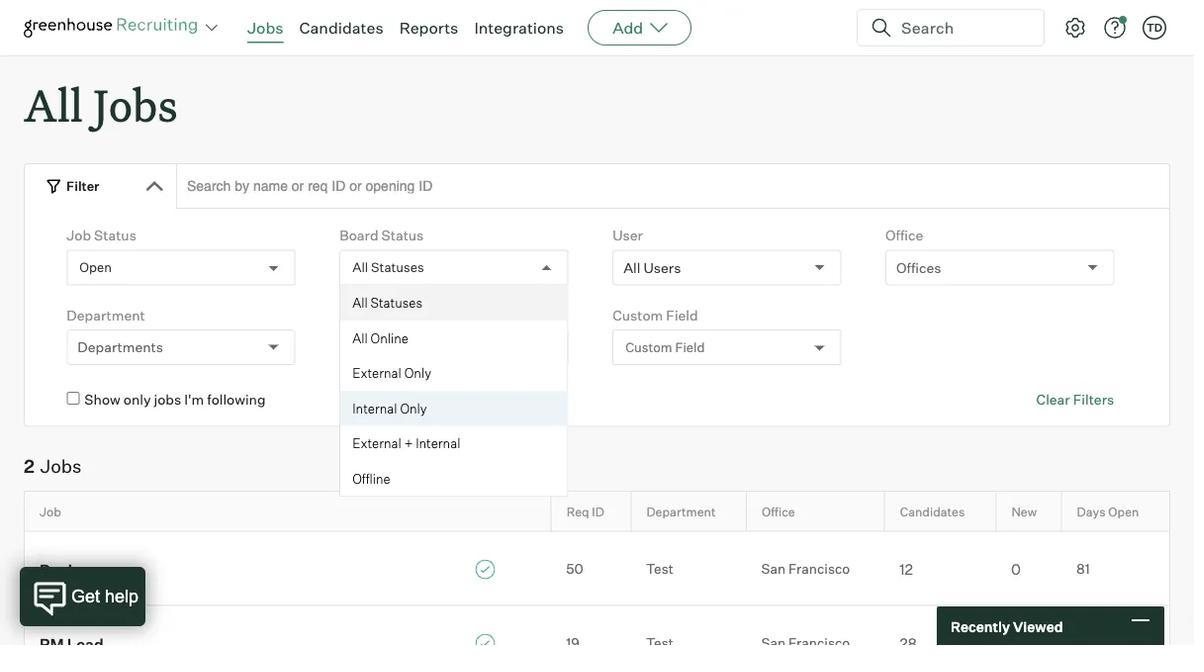 Task type: describe. For each thing, give the bounding box(es) containing it.
50
[[566, 561, 584, 578]]

all jobs
[[24, 75, 178, 134]]

status for job status
[[94, 227, 136, 244]]

add
[[613, 18, 644, 38]]

all online
[[353, 330, 409, 346]]

0 horizontal spatial open
[[80, 260, 112, 276]]

external for external + internal
[[353, 436, 402, 452]]

Show only template jobs checkbox
[[340, 392, 353, 405]]

1 vertical spatial office
[[762, 504, 796, 519]]

td
[[1147, 21, 1163, 34]]

days
[[1078, 504, 1106, 519]]

departments
[[78, 339, 163, 356]]

0 link
[[997, 558, 1062, 579]]

only for template
[[397, 391, 424, 409]]

1 all statuses from the top
[[353, 260, 424, 276]]

all up the filter
[[24, 75, 83, 134]]

only for external only
[[405, 366, 432, 381]]

configure image
[[1064, 16, 1088, 40]]

show for show only jobs i'm following
[[84, 391, 121, 409]]

offline
[[353, 471, 391, 487]]

1 vertical spatial custom
[[626, 340, 673, 355]]

1 horizontal spatial department
[[647, 504, 716, 519]]

user
[[613, 227, 643, 244]]

req
[[567, 504, 590, 519]]

recently viewed
[[951, 618, 1064, 635]]

switch applications image
[[204, 18, 220, 38]]

2 all statuses from the top
[[353, 295, 423, 311]]

td button
[[1139, 12, 1171, 44]]

template
[[427, 391, 485, 409]]

jobs link
[[247, 18, 284, 38]]

integrations
[[475, 18, 564, 38]]

board status
[[340, 227, 424, 244]]

81
[[1077, 561, 1091, 578]]

2 jobs
[[24, 456, 82, 478]]

Show only jobs I'm following checkbox
[[67, 392, 80, 405]]

Search by name or req ID or opening ID text field
[[176, 164, 1171, 209]]

show only template jobs
[[358, 391, 516, 409]]

candidates link
[[299, 18, 384, 38]]

offices
[[897, 259, 942, 276]]

recently
[[951, 618, 1011, 635]]

reports
[[400, 18, 459, 38]]

job for job
[[40, 504, 61, 519]]

all down board on the top left of page
[[353, 260, 369, 276]]

0 vertical spatial internal
[[353, 401, 398, 416]]

integrations link
[[475, 18, 564, 38]]

san
[[762, 561, 786, 578]]

12 link
[[885, 558, 997, 579]]

viewed
[[1014, 618, 1064, 635]]

1 vertical spatial field
[[676, 340, 705, 355]]

only for internal only
[[400, 401, 427, 416]]

switch applications element
[[200, 16, 224, 40]]



Task type: locate. For each thing, give the bounding box(es) containing it.
only down 'departments'
[[124, 391, 151, 409]]

statuses up online
[[371, 295, 423, 311]]

jobs for 2 jobs
[[40, 456, 82, 478]]

all up all online
[[353, 295, 368, 311]]

department up 'departments'
[[67, 307, 145, 324]]

1 vertical spatial candidates
[[901, 504, 966, 519]]

filter
[[66, 178, 100, 194]]

designer
[[40, 560, 107, 579]]

san francisco
[[762, 561, 851, 578]]

internal
[[353, 401, 398, 416], [416, 436, 461, 452]]

1 horizontal spatial status
[[382, 227, 424, 244]]

external
[[353, 366, 402, 381], [353, 436, 402, 452]]

external only
[[353, 366, 432, 381]]

1 vertical spatial external
[[353, 436, 402, 452]]

2 vertical spatial jobs
[[40, 456, 82, 478]]

custom field
[[613, 307, 699, 324], [626, 340, 705, 355]]

0 vertical spatial open
[[80, 260, 112, 276]]

0 vertical spatial job
[[67, 227, 91, 244]]

0 vertical spatial jobs
[[247, 18, 284, 38]]

show only jobs i'm following
[[84, 391, 266, 409]]

jobs for all jobs
[[93, 75, 178, 134]]

job down the 2 jobs
[[40, 504, 61, 519]]

field
[[667, 307, 699, 324], [676, 340, 705, 355]]

candidates right jobs link
[[299, 18, 384, 38]]

role
[[340, 307, 369, 324]]

1 horizontal spatial open
[[1109, 504, 1140, 519]]

0 vertical spatial department
[[67, 307, 145, 324]]

2
[[24, 456, 35, 478]]

only
[[124, 391, 151, 409], [397, 391, 424, 409]]

1 only from the left
[[124, 391, 151, 409]]

all down role
[[353, 330, 368, 346]]

open right days
[[1109, 504, 1140, 519]]

internal right +
[[416, 436, 461, 452]]

0 horizontal spatial internal
[[353, 401, 398, 416]]

board
[[340, 227, 379, 244]]

only up show only template jobs at the bottom
[[405, 366, 432, 381]]

internal down external only
[[353, 401, 398, 416]]

all users
[[624, 259, 682, 276]]

job
[[67, 227, 91, 244], [40, 504, 61, 519]]

custom field down all users
[[613, 307, 699, 324]]

all statuses down board status
[[353, 260, 424, 276]]

all statuses up online
[[353, 295, 423, 311]]

jobs right template
[[488, 391, 516, 409]]

2 only from the left
[[397, 391, 424, 409]]

external down all online
[[353, 366, 402, 381]]

2 horizontal spatial jobs
[[247, 18, 284, 38]]

show for show only template jobs
[[358, 391, 394, 409]]

clear filters
[[1037, 391, 1115, 409]]

0 vertical spatial candidates
[[299, 18, 384, 38]]

1 vertical spatial internal
[[416, 436, 461, 452]]

1 vertical spatial all statuses
[[353, 295, 423, 311]]

1 vertical spatial department
[[647, 504, 716, 519]]

all statuses
[[353, 260, 424, 276], [353, 295, 423, 311]]

2 status from the left
[[382, 227, 424, 244]]

days open
[[1078, 504, 1140, 519]]

2 external from the top
[[353, 436, 402, 452]]

external + internal
[[353, 436, 461, 452]]

1 show from the left
[[84, 391, 121, 409]]

0 vertical spatial only
[[405, 366, 432, 381]]

jobs right "switch applications" element
[[247, 18, 284, 38]]

reports link
[[400, 18, 459, 38]]

12
[[900, 561, 914, 578]]

office
[[886, 227, 924, 244], [762, 504, 796, 519]]

jobs
[[247, 18, 284, 38], [93, 75, 178, 134], [40, 456, 82, 478]]

only
[[405, 366, 432, 381], [400, 401, 427, 416]]

1 vertical spatial statuses
[[371, 295, 423, 311]]

jobs
[[154, 391, 181, 409], [488, 391, 516, 409]]

open down job status
[[80, 260, 112, 276]]

show right the show only jobs i'm following option
[[84, 391, 121, 409]]

0
[[1012, 561, 1022, 578]]

0 horizontal spatial jobs
[[40, 456, 82, 478]]

francisco
[[789, 561, 851, 578]]

0 vertical spatial statuses
[[371, 260, 424, 276]]

department
[[67, 307, 145, 324], [647, 504, 716, 519]]

external left +
[[353, 436, 402, 452]]

jobs right 2
[[40, 456, 82, 478]]

2 show from the left
[[358, 391, 394, 409]]

0 vertical spatial external
[[353, 366, 402, 381]]

online
[[371, 330, 409, 346]]

1 horizontal spatial jobs
[[488, 391, 516, 409]]

1 vertical spatial job
[[40, 504, 61, 519]]

1 horizontal spatial office
[[886, 227, 924, 244]]

designer link
[[25, 558, 552, 580]]

0 horizontal spatial office
[[762, 504, 796, 519]]

1 horizontal spatial internal
[[416, 436, 461, 452]]

status right board on the top left of page
[[382, 227, 424, 244]]

candidates up 12 "link"
[[901, 504, 966, 519]]

internal only
[[353, 401, 427, 416]]

0 vertical spatial custom field
[[613, 307, 699, 324]]

1 vertical spatial custom field
[[626, 340, 705, 355]]

0 vertical spatial all statuses
[[353, 260, 424, 276]]

only for jobs
[[124, 391, 151, 409]]

status
[[94, 227, 136, 244], [382, 227, 424, 244]]

external for external only
[[353, 366, 402, 381]]

0 horizontal spatial show
[[84, 391, 121, 409]]

test
[[646, 561, 674, 578]]

0 horizontal spatial only
[[124, 391, 151, 409]]

job status
[[67, 227, 136, 244]]

1 status from the left
[[94, 227, 136, 244]]

0 horizontal spatial candidates
[[299, 18, 384, 38]]

only up +
[[400, 401, 427, 416]]

1 vertical spatial jobs
[[93, 75, 178, 134]]

1 external from the top
[[353, 366, 402, 381]]

0 vertical spatial field
[[667, 307, 699, 324]]

Top navigation search text field
[[894, 8, 1033, 48]]

statuses down board status
[[371, 260, 424, 276]]

job for job status
[[67, 227, 91, 244]]

jobs up the filter
[[93, 75, 178, 134]]

following
[[207, 391, 266, 409]]

users
[[644, 259, 682, 276]]

1 jobs from the left
[[154, 391, 181, 409]]

all left users
[[624, 259, 641, 276]]

new
[[1012, 504, 1038, 519]]

custom field down users
[[626, 340, 705, 355]]

td button
[[1143, 16, 1167, 40]]

open
[[80, 260, 112, 276], [1109, 504, 1140, 519]]

1 horizontal spatial only
[[397, 391, 424, 409]]

office up the san
[[762, 504, 796, 519]]

status down the filter
[[94, 227, 136, 244]]

id
[[592, 504, 605, 519]]

1 horizontal spatial show
[[358, 391, 394, 409]]

+
[[405, 436, 413, 452]]

req id
[[567, 504, 605, 519]]

statuses
[[371, 260, 424, 276], [371, 295, 423, 311]]

i'm
[[184, 391, 204, 409]]

0 vertical spatial office
[[886, 227, 924, 244]]

show
[[84, 391, 121, 409], [358, 391, 394, 409]]

1 vertical spatial only
[[400, 401, 427, 416]]

department up test
[[647, 504, 716, 519]]

1 horizontal spatial jobs
[[93, 75, 178, 134]]

only down external only
[[397, 391, 424, 409]]

0 vertical spatial custom
[[613, 307, 664, 324]]

office up offices
[[886, 227, 924, 244]]

1 vertical spatial open
[[1109, 504, 1140, 519]]

0 horizontal spatial job
[[40, 504, 61, 519]]

add button
[[588, 10, 692, 46]]

show right show only template jobs checkbox
[[358, 391, 394, 409]]

jobs left i'm
[[154, 391, 181, 409]]

status for board status
[[382, 227, 424, 244]]

1 horizontal spatial job
[[67, 227, 91, 244]]

0 horizontal spatial department
[[67, 307, 145, 324]]

job down the filter
[[67, 227, 91, 244]]

0 horizontal spatial jobs
[[154, 391, 181, 409]]

custom
[[613, 307, 664, 324], [626, 340, 673, 355]]

clear
[[1037, 391, 1071, 409]]

0 horizontal spatial status
[[94, 227, 136, 244]]

1 horizontal spatial candidates
[[901, 504, 966, 519]]

all
[[24, 75, 83, 134], [624, 259, 641, 276], [353, 260, 369, 276], [353, 295, 368, 311], [353, 330, 368, 346]]

all users option
[[624, 259, 682, 276]]

filters
[[1074, 391, 1115, 409]]

2 jobs from the left
[[488, 391, 516, 409]]

candidates
[[299, 18, 384, 38], [901, 504, 966, 519]]

clear filters link
[[1037, 390, 1115, 410]]



Task type: vqa. For each thing, say whether or not it's contained in the screenshot.
the bottom 'Sourcing'
no



